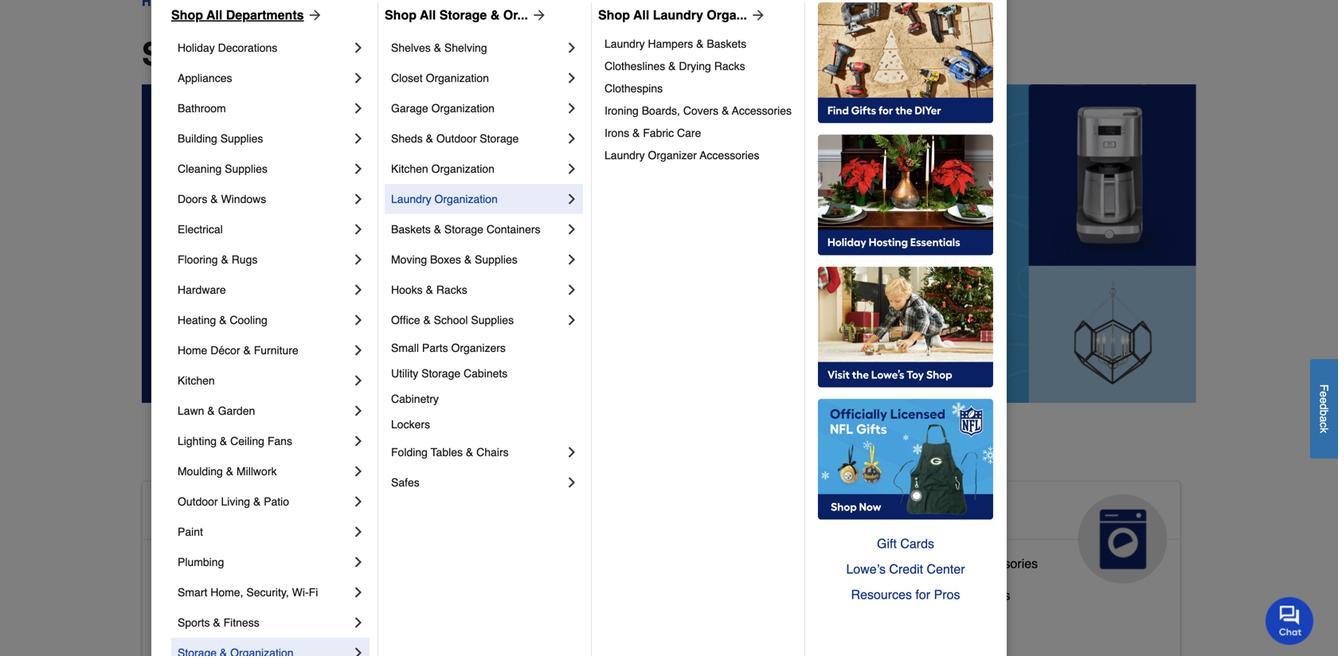 Task type: describe. For each thing, give the bounding box(es) containing it.
animal & pet care image
[[724, 495, 813, 584]]

chevron right image for laundry organization
[[564, 191, 580, 207]]

heating
[[178, 314, 216, 327]]

irons
[[605, 127, 630, 139]]

moving
[[391, 253, 427, 266]]

cleaning supplies
[[178, 163, 268, 175]]

accessible home link
[[143, 482, 471, 584]]

lockers
[[391, 418, 430, 431]]

& right doors
[[211, 193, 218, 206]]

outdoor living & patio link
[[178, 487, 351, 517]]

clotheslines & drying racks link
[[605, 55, 794, 77]]

shop all laundry orga... link
[[598, 6, 767, 25]]

pet inside the animal & pet care
[[613, 501, 648, 527]]

plumbing link
[[178, 547, 351, 578]]

gift cards link
[[818, 531, 994, 557]]

chevron right image for home décor & furniture
[[351, 343, 367, 359]]

decorations
[[218, 41, 278, 54]]

cabinets
[[464, 367, 508, 380]]

all for laundry
[[634, 8, 650, 22]]

pet beds, houses, & furniture link
[[510, 610, 683, 642]]

utility storage cabinets
[[391, 367, 508, 380]]

parts for appliance
[[925, 557, 955, 571]]

& left ceiling
[[220, 435, 227, 448]]

0 vertical spatial home
[[178, 344, 207, 357]]

doors & windows
[[178, 193, 266, 206]]

a
[[1318, 416, 1331, 422]]

chevron right image for kitchen
[[351, 373, 367, 389]]

find gifts for the diyer. image
[[818, 2, 994, 124]]

windows
[[221, 193, 266, 206]]

chevron right image for paint
[[351, 524, 367, 540]]

hooks
[[391, 284, 423, 296]]

chevron right image for building supplies
[[351, 131, 367, 147]]

school
[[434, 314, 468, 327]]

lowe's credit center
[[847, 562, 965, 577]]

hardware
[[178, 284, 226, 296]]

0 horizontal spatial racks
[[437, 284, 468, 296]]

ironing
[[605, 104, 639, 117]]

covers
[[684, 104, 719, 117]]

& right covers
[[722, 104, 729, 117]]

chevron right image for baskets & storage containers
[[564, 222, 580, 237]]

arrow right image for shop all storage & or...
[[528, 7, 547, 23]]

& right 'hooks'
[[426, 284, 433, 296]]

livestock supplies
[[510, 582, 616, 597]]

chevron right image for sports & fitness
[[351, 615, 367, 631]]

2 vertical spatial accessories
[[970, 557, 1038, 571]]

lighting & ceiling fans link
[[178, 426, 351, 457]]

0 vertical spatial appliances
[[178, 72, 232, 84]]

& down laundry organization
[[434, 223, 441, 236]]

for
[[916, 588, 931, 602]]

f e e d b a c k button
[[1311, 359, 1339, 459]]

containers
[[487, 223, 541, 236]]

shop
[[142, 36, 222, 73]]

0 vertical spatial racks
[[715, 60, 746, 73]]

& down accessible bedroom link
[[213, 617, 220, 629]]

chevron right image for closet organization
[[564, 70, 580, 86]]

kitchen organization link
[[391, 154, 564, 184]]

fans
[[268, 435, 292, 448]]

electrical
[[178, 223, 223, 236]]

chevron right image for hardware
[[351, 282, 367, 298]]

outdoor living & patio
[[178, 496, 289, 508]]

cleaning
[[178, 163, 222, 175]]

office & school supplies link
[[391, 305, 564, 335]]

chevron right image for moulding & millwork
[[351, 464, 367, 480]]

holiday hosting essentials. image
[[818, 135, 994, 256]]

& right 'irons'
[[633, 127, 640, 139]]

utility storage cabinets link
[[391, 361, 580, 386]]

folding tables & chairs
[[391, 446, 509, 459]]

& left millwork
[[226, 465, 234, 478]]

hooks & racks
[[391, 284, 468, 296]]

storage inside the sheds & outdoor storage "link"
[[480, 132, 519, 145]]

all for storage
[[420, 8, 436, 22]]

supplies for building supplies
[[220, 132, 263, 145]]

laundry inside "link"
[[653, 8, 703, 22]]

care for animal & pet care
[[510, 527, 560, 552]]

shop all departments
[[171, 8, 304, 22]]

shop all storage & or... link
[[385, 6, 547, 25]]

0 vertical spatial bathroom
[[178, 102, 226, 115]]

sheds & outdoor storage link
[[391, 124, 564, 154]]

& inside 'link'
[[423, 314, 431, 327]]

storage inside baskets & storage containers link
[[445, 223, 484, 236]]

beverage & wine chillers
[[865, 588, 1011, 603]]

lowe's
[[847, 562, 886, 577]]

chevron right image for heating & cooling
[[351, 312, 367, 328]]

visit the lowe's toy shop. image
[[818, 267, 994, 388]]

animal & pet care link
[[498, 482, 826, 584]]

sheds & outdoor storage
[[391, 132, 519, 145]]

lawn & garden link
[[178, 396, 351, 426]]

resources
[[851, 588, 912, 602]]

0 vertical spatial furniture
[[254, 344, 299, 357]]

paint link
[[178, 517, 351, 547]]

& down "hampers" at top
[[669, 60, 676, 73]]

chevron right image for electrical
[[351, 222, 367, 237]]

chevron right image for sheds & outdoor storage
[[564, 131, 580, 147]]

shop for shop all storage & or...
[[385, 8, 417, 22]]

boards,
[[642, 104, 680, 117]]

laundry hampers & baskets link
[[605, 33, 794, 55]]

b
[[1318, 410, 1331, 416]]

holiday
[[178, 41, 215, 54]]

chevron right image for kitchen organization
[[564, 161, 580, 177]]

f e e d b a c k
[[1318, 385, 1331, 434]]

kitchen for kitchen organization
[[391, 163, 428, 175]]

storage inside utility storage cabinets 'link'
[[422, 367, 461, 380]]

chat invite button image
[[1266, 597, 1315, 646]]

officially licensed n f l gifts. shop now. image
[[818, 399, 994, 520]]

0 vertical spatial accessories
[[732, 104, 792, 117]]

chevron right image for shelves & shelving
[[564, 40, 580, 56]]

organizer
[[648, 149, 697, 162]]

holiday decorations
[[178, 41, 278, 54]]

1 e from the top
[[1318, 391, 1331, 398]]

heating & cooling
[[178, 314, 268, 327]]

supplies down containers
[[475, 253, 518, 266]]

chevron right image for outdoor living & patio
[[351, 494, 367, 510]]

& right shelves
[[434, 41, 441, 54]]

0 vertical spatial appliances link
[[178, 63, 351, 93]]

animal & pet care
[[510, 501, 648, 552]]

arrow right image
[[747, 7, 767, 23]]

1 vertical spatial bathroom
[[220, 557, 275, 571]]

resources for pros link
[[818, 582, 994, 608]]

hardware link
[[178, 275, 351, 305]]

accessible for accessible bedroom
[[155, 588, 216, 603]]

0 vertical spatial baskets
[[707, 37, 747, 50]]

lighting
[[178, 435, 217, 448]]

1 vertical spatial furniture
[[632, 614, 683, 629]]

& left cooling
[[219, 314, 227, 327]]

small parts organizers
[[391, 342, 506, 355]]

chevron right image for bathroom
[[351, 100, 367, 116]]

& right boxes
[[464, 253, 472, 266]]

chevron right image for garage organization
[[564, 100, 580, 116]]

& left or...
[[491, 8, 500, 22]]

décor
[[211, 344, 240, 357]]

chevron right image for cleaning supplies
[[351, 161, 367, 177]]

& left pros
[[924, 588, 932, 603]]

moulding
[[178, 465, 223, 478]]

houses,
[[569, 614, 616, 629]]

lawn
[[178, 405, 204, 418]]

chevron right image for folding tables & chairs
[[564, 445, 580, 461]]

lowe's credit center link
[[818, 557, 994, 582]]

credit
[[890, 562, 924, 577]]

departments for shop all departments
[[279, 36, 474, 73]]

shelving
[[445, 41, 487, 54]]



Task type: vqa. For each thing, say whether or not it's contained in the screenshot.
the left Pickup
no



Task type: locate. For each thing, give the bounding box(es) containing it.
& right lawn
[[207, 405, 215, 418]]

0 horizontal spatial parts
[[422, 342, 448, 355]]

closet organization
[[391, 72, 489, 84]]

bathroom up building
[[178, 102, 226, 115]]

1 horizontal spatial parts
[[925, 557, 955, 571]]

3 shop from the left
[[598, 8, 630, 22]]

2 vertical spatial home
[[265, 620, 299, 635]]

2 shop from the left
[[385, 8, 417, 22]]

0 vertical spatial departments
[[226, 8, 304, 22]]

supplies up houses,
[[567, 582, 616, 597]]

1 horizontal spatial outdoor
[[437, 132, 477, 145]]

3 accessible from the top
[[155, 588, 216, 603]]

bedroom
[[220, 588, 272, 603]]

accessible home
[[155, 501, 340, 527]]

& inside "link"
[[426, 132, 433, 145]]

laundry for organization
[[391, 193, 432, 206]]

accessible up sports
[[155, 588, 216, 603]]

wine
[[936, 588, 965, 603]]

&
[[491, 8, 500, 22], [697, 37, 704, 50], [434, 41, 441, 54], [669, 60, 676, 73], [722, 104, 729, 117], [633, 127, 640, 139], [426, 132, 433, 145], [211, 193, 218, 206], [434, 223, 441, 236], [221, 253, 229, 266], [464, 253, 472, 266], [426, 284, 433, 296], [219, 314, 227, 327], [423, 314, 431, 327], [243, 344, 251, 357], [207, 405, 215, 418], [220, 435, 227, 448], [466, 446, 474, 459], [226, 465, 234, 478], [253, 496, 261, 508], [591, 501, 607, 527], [958, 557, 967, 571], [924, 588, 932, 603], [620, 614, 628, 629], [213, 617, 220, 629], [253, 620, 262, 635]]

1 horizontal spatial appliances link
[[853, 482, 1181, 584]]

furniture down the heating & cooling link
[[254, 344, 299, 357]]

chevron right image for lawn & garden
[[351, 403, 367, 419]]

organization down sheds & outdoor storage
[[432, 163, 495, 175]]

accessible bedroom
[[155, 588, 272, 603]]

kitchen down the 'sheds'
[[391, 163, 428, 175]]

1 horizontal spatial racks
[[715, 60, 746, 73]]

chevron right image for moving boxes & supplies
[[564, 252, 580, 268]]

arrow right image
[[304, 7, 323, 23], [528, 7, 547, 23]]

1 vertical spatial parts
[[925, 557, 955, 571]]

1 vertical spatial departments
[[279, 36, 474, 73]]

supplies up cleaning supplies
[[220, 132, 263, 145]]

organization for laundry organization
[[435, 193, 498, 206]]

shop all laundry orga...
[[598, 8, 747, 22]]

1 vertical spatial outdoor
[[178, 496, 218, 508]]

1 vertical spatial appliances
[[865, 501, 985, 527]]

laundry for organizer
[[605, 149, 645, 162]]

supplies
[[220, 132, 263, 145], [225, 163, 268, 175], [475, 253, 518, 266], [471, 314, 514, 327], [567, 582, 616, 597]]

utility
[[391, 367, 419, 380]]

& inside the animal & pet care
[[591, 501, 607, 527]]

pros
[[934, 588, 961, 602]]

all down "shop all departments" link
[[230, 36, 270, 73]]

cards
[[901, 537, 935, 551]]

1 vertical spatial appliances link
[[853, 482, 1181, 584]]

1 horizontal spatial kitchen
[[391, 163, 428, 175]]

small parts organizers link
[[391, 335, 580, 361]]

care up laundry organizer accessories
[[677, 127, 702, 139]]

1 vertical spatial pet
[[510, 614, 530, 629]]

shop up the holiday
[[171, 8, 203, 22]]

smart
[[178, 586, 207, 599]]

arrow right image inside shop all storage & or... link
[[528, 7, 547, 23]]

shelves & shelving
[[391, 41, 487, 54]]

laundry hampers & baskets
[[605, 37, 747, 50]]

racks up 'office & school supplies'
[[437, 284, 468, 296]]

& right décor
[[243, 344, 251, 357]]

appliances down the holiday
[[178, 72, 232, 84]]

furniture right houses,
[[632, 614, 683, 629]]

laundry
[[653, 8, 703, 22], [605, 37, 645, 50], [605, 149, 645, 162], [391, 193, 432, 206]]

all up the shelves & shelving
[[420, 8, 436, 22]]

1 vertical spatial baskets
[[391, 223, 431, 236]]

care for irons & fabric care
[[677, 127, 702, 139]]

chevron right image
[[564, 40, 580, 56], [564, 100, 580, 116], [351, 131, 367, 147], [351, 161, 367, 177], [351, 191, 367, 207], [564, 191, 580, 207], [564, 252, 580, 268], [351, 282, 367, 298], [564, 282, 580, 298], [351, 343, 367, 359], [351, 373, 367, 389], [564, 475, 580, 491], [351, 494, 367, 510]]

flooring & rugs link
[[178, 245, 351, 275]]

chevron right image for smart home, security, wi-fi
[[351, 585, 367, 601]]

appliances link down decorations
[[178, 63, 351, 93]]

kitchen up lawn
[[178, 375, 215, 387]]

accessories up chillers
[[970, 557, 1038, 571]]

orga...
[[707, 8, 747, 22]]

safes link
[[391, 468, 564, 498]]

1 vertical spatial home
[[278, 501, 340, 527]]

accessible entry & home
[[155, 620, 299, 635]]

chevron right image for safes
[[564, 475, 580, 491]]

chevron right image for hooks & racks
[[564, 282, 580, 298]]

& right houses,
[[620, 614, 628, 629]]

chevron right image for appliances
[[351, 70, 367, 86]]

organization down shelving
[[426, 72, 489, 84]]

baskets & storage containers link
[[391, 214, 564, 245]]

0 horizontal spatial outdoor
[[178, 496, 218, 508]]

enjoy savings year-round. no matter what you're shopping for, find what you need at a great price. image
[[142, 84, 1197, 403]]

laundry organization
[[391, 193, 498, 206]]

ironing boards, covers & accessories
[[605, 104, 792, 117]]

shop up shelves
[[385, 8, 417, 22]]

chevron right image for flooring & rugs
[[351, 252, 367, 268]]

2 horizontal spatial shop
[[598, 8, 630, 22]]

accessible bedroom link
[[155, 585, 272, 617]]

0 horizontal spatial care
[[510, 527, 560, 552]]

organization for kitchen organization
[[432, 163, 495, 175]]

& left 'patio'
[[253, 496, 261, 508]]

racks right drying
[[715, 60, 746, 73]]

irons & fabric care link
[[605, 122, 794, 144]]

office
[[391, 314, 420, 327]]

1 horizontal spatial shop
[[385, 8, 417, 22]]

patio
[[264, 496, 289, 508]]

kitchen for kitchen
[[178, 375, 215, 387]]

0 horizontal spatial shop
[[171, 8, 203, 22]]

shop all storage & or...
[[385, 8, 528, 22]]

chevron right image for lighting & ceiling fans
[[351, 433, 367, 449]]

parts up the utility storage cabinets
[[422, 342, 448, 355]]

laundry down 'irons'
[[605, 149, 645, 162]]

0 vertical spatial kitchen
[[391, 163, 428, 175]]

fabric
[[643, 127, 674, 139]]

& up clotheslines & drying racks link
[[697, 37, 704, 50]]

all up holiday decorations
[[206, 8, 223, 22]]

baskets down orga...
[[707, 37, 747, 50]]

home,
[[211, 586, 243, 599]]

garage organization
[[391, 102, 495, 115]]

storage inside shop all storage & or... link
[[440, 8, 487, 22]]

bathroom up "smart home, security, wi-fi"
[[220, 557, 275, 571]]

arrow right image up shelves & shelving link in the left top of the page
[[528, 7, 547, 23]]

tables
[[431, 446, 463, 459]]

animal
[[510, 501, 585, 527]]

outdoor down garage organization
[[437, 132, 477, 145]]

accessible down smart
[[155, 620, 216, 635]]

1 vertical spatial racks
[[437, 284, 468, 296]]

2 e from the top
[[1318, 398, 1331, 404]]

lighting & ceiling fans
[[178, 435, 292, 448]]

organization up baskets & storage containers at the left of the page
[[435, 193, 498, 206]]

appliances image
[[1079, 495, 1168, 584]]

e
[[1318, 391, 1331, 398], [1318, 398, 1331, 404]]

cooling
[[230, 314, 268, 327]]

1 vertical spatial care
[[510, 527, 560, 552]]

arrow right image for shop all departments
[[304, 7, 323, 23]]

storage down garage organization link
[[480, 132, 519, 145]]

chairs
[[477, 446, 509, 459]]

departments up holiday decorations link
[[226, 8, 304, 22]]

all for departments
[[206, 8, 223, 22]]

all up "hampers" at top
[[634, 8, 650, 22]]

lawn & garden
[[178, 405, 255, 418]]

kitchen link
[[178, 366, 351, 396]]

arrow right image inside "shop all departments" link
[[304, 7, 323, 23]]

0 horizontal spatial appliances
[[178, 72, 232, 84]]

boxes
[[430, 253, 461, 266]]

1 horizontal spatial furniture
[[632, 614, 683, 629]]

laundry up clotheslines
[[605, 37, 645, 50]]

accessories down the "irons & fabric care" link at the top of page
[[700, 149, 760, 162]]

parts for small
[[422, 342, 448, 355]]

1 horizontal spatial care
[[677, 127, 702, 139]]

& right tables
[[466, 446, 474, 459]]

organization for closet organization
[[426, 72, 489, 84]]

chevron right image for holiday decorations
[[351, 40, 367, 56]]

sheds
[[391, 132, 423, 145]]

1 shop from the left
[[171, 8, 203, 22]]

chevron right image for plumbing
[[351, 555, 367, 571]]

4 accessible from the top
[[155, 620, 216, 635]]

outdoor inside "link"
[[437, 132, 477, 145]]

1 horizontal spatial arrow right image
[[528, 7, 547, 23]]

building
[[178, 132, 217, 145]]

shop inside "link"
[[598, 8, 630, 22]]

storage down small parts organizers
[[422, 367, 461, 380]]

accessible
[[155, 501, 272, 527], [155, 557, 216, 571], [155, 588, 216, 603], [155, 620, 216, 635]]

accessible entry & home link
[[155, 617, 299, 649]]

chevron right image for doors & windows
[[351, 191, 367, 207]]

0 horizontal spatial furniture
[[254, 344, 299, 357]]

entry
[[220, 620, 250, 635]]

accessible for accessible bathroom
[[155, 557, 216, 571]]

ceiling
[[230, 435, 265, 448]]

departments up garage
[[279, 36, 474, 73]]

accessible home image
[[369, 495, 458, 584]]

0 horizontal spatial pet
[[510, 614, 530, 629]]

0 horizontal spatial kitchen
[[178, 375, 215, 387]]

accessible up smart
[[155, 557, 216, 571]]

0 vertical spatial outdoor
[[437, 132, 477, 145]]

departments for shop all departments
[[226, 8, 304, 22]]

accessible for accessible entry & home
[[155, 620, 216, 635]]

0 horizontal spatial arrow right image
[[304, 7, 323, 23]]

organization for garage organization
[[432, 102, 495, 115]]

clothespins link
[[605, 77, 794, 100]]

0 horizontal spatial appliances link
[[178, 63, 351, 93]]

holiday decorations link
[[178, 33, 351, 63]]

cleaning supplies link
[[178, 154, 351, 184]]

care inside the animal & pet care
[[510, 527, 560, 552]]

0 vertical spatial parts
[[422, 342, 448, 355]]

garage
[[391, 102, 428, 115]]

ironing boards, covers & accessories link
[[605, 100, 794, 122]]

shop for shop all departments
[[171, 8, 203, 22]]

c
[[1318, 422, 1331, 428]]

doors
[[178, 193, 207, 206]]

sports & fitness link
[[178, 608, 351, 638]]

organization up sheds & outdoor storage
[[432, 102, 495, 115]]

care up livestock
[[510, 527, 560, 552]]

& right the 'sheds'
[[426, 132, 433, 145]]

parts down cards
[[925, 557, 955, 571]]

& right entry
[[253, 620, 262, 635]]

building supplies
[[178, 132, 263, 145]]

sports
[[178, 617, 210, 629]]

shop
[[171, 8, 203, 22], [385, 8, 417, 22], [598, 8, 630, 22]]

outdoor down moulding
[[178, 496, 218, 508]]

kitchen organization
[[391, 163, 495, 175]]

paint
[[178, 526, 203, 539]]

appliances up cards
[[865, 501, 985, 527]]

laundry down kitchen organization
[[391, 193, 432, 206]]

center
[[927, 562, 965, 577]]

e up the d
[[1318, 391, 1331, 398]]

0 vertical spatial care
[[677, 127, 702, 139]]

chevron right image for office & school supplies
[[564, 312, 580, 328]]

shop all departments
[[142, 36, 474, 73]]

1 vertical spatial kitchen
[[178, 375, 215, 387]]

1 arrow right image from the left
[[304, 7, 323, 23]]

2 arrow right image from the left
[[528, 7, 547, 23]]

living
[[221, 496, 250, 508]]

shop all departments link
[[171, 6, 323, 25]]

laundry organizer accessories link
[[605, 144, 794, 167]]

livestock supplies link
[[510, 578, 616, 610]]

departments
[[226, 8, 304, 22], [279, 36, 474, 73]]

accessible for accessible home
[[155, 501, 272, 527]]

shop for shop all laundry orga...
[[598, 8, 630, 22]]

1 horizontal spatial pet
[[613, 501, 648, 527]]

laundry organization link
[[391, 184, 564, 214]]

1 vertical spatial accessories
[[700, 149, 760, 162]]

1 horizontal spatial appliances
[[865, 501, 985, 527]]

1 accessible from the top
[[155, 501, 272, 527]]

supplies for cleaning supplies
[[225, 163, 268, 175]]

laundry for hampers
[[605, 37, 645, 50]]

e up b
[[1318, 398, 1331, 404]]

storage up moving boxes & supplies
[[445, 223, 484, 236]]

& left rugs
[[221, 253, 229, 266]]

appliances link
[[178, 63, 351, 93], [853, 482, 1181, 584]]

supplies for livestock supplies
[[567, 582, 616, 597]]

small
[[391, 342, 419, 355]]

safes
[[391, 477, 420, 489]]

laundry up laundry hampers & baskets
[[653, 8, 703, 22]]

plumbing
[[178, 556, 224, 569]]

0 vertical spatial pet
[[613, 501, 648, 527]]

supplies up windows
[[225, 163, 268, 175]]

2 accessible from the top
[[155, 557, 216, 571]]

hooks & racks link
[[391, 275, 564, 305]]

care
[[677, 127, 702, 139], [510, 527, 560, 552]]

chevron right image
[[351, 40, 367, 56], [351, 70, 367, 86], [564, 70, 580, 86], [351, 100, 367, 116], [564, 131, 580, 147], [564, 161, 580, 177], [351, 222, 367, 237], [564, 222, 580, 237], [351, 252, 367, 268], [351, 312, 367, 328], [564, 312, 580, 328], [351, 403, 367, 419], [351, 433, 367, 449], [564, 445, 580, 461], [351, 464, 367, 480], [351, 524, 367, 540], [351, 555, 367, 571], [351, 585, 367, 601], [351, 615, 367, 631], [351, 645, 367, 657]]

folding tables & chairs link
[[391, 437, 564, 468]]

shop up clotheslines
[[598, 8, 630, 22]]

arrow right image up shop all departments
[[304, 7, 323, 23]]

beverage
[[865, 588, 920, 603]]

pet beds, houses, & furniture
[[510, 614, 683, 629]]

accessories right covers
[[732, 104, 792, 117]]

smart home, security, wi-fi link
[[178, 578, 351, 608]]

0 horizontal spatial baskets
[[391, 223, 431, 236]]

all inside "link"
[[634, 8, 650, 22]]

appliances link up chillers
[[853, 482, 1181, 584]]

supplies up small parts organizers link
[[471, 314, 514, 327]]

& right office
[[423, 314, 431, 327]]

cabinetry link
[[391, 386, 580, 412]]

gift
[[877, 537, 897, 551]]

accessible down moulding
[[155, 501, 272, 527]]

baskets
[[707, 37, 747, 50], [391, 223, 431, 236]]

& up wine
[[958, 557, 967, 571]]

1 horizontal spatial baskets
[[707, 37, 747, 50]]

& right animal
[[591, 501, 607, 527]]

storage up shelving
[[440, 8, 487, 22]]

baskets up moving
[[391, 223, 431, 236]]

all
[[206, 8, 223, 22], [420, 8, 436, 22], [634, 8, 650, 22], [230, 36, 270, 73]]

supplies inside 'link'
[[471, 314, 514, 327]]

resources for pros
[[851, 588, 961, 602]]



